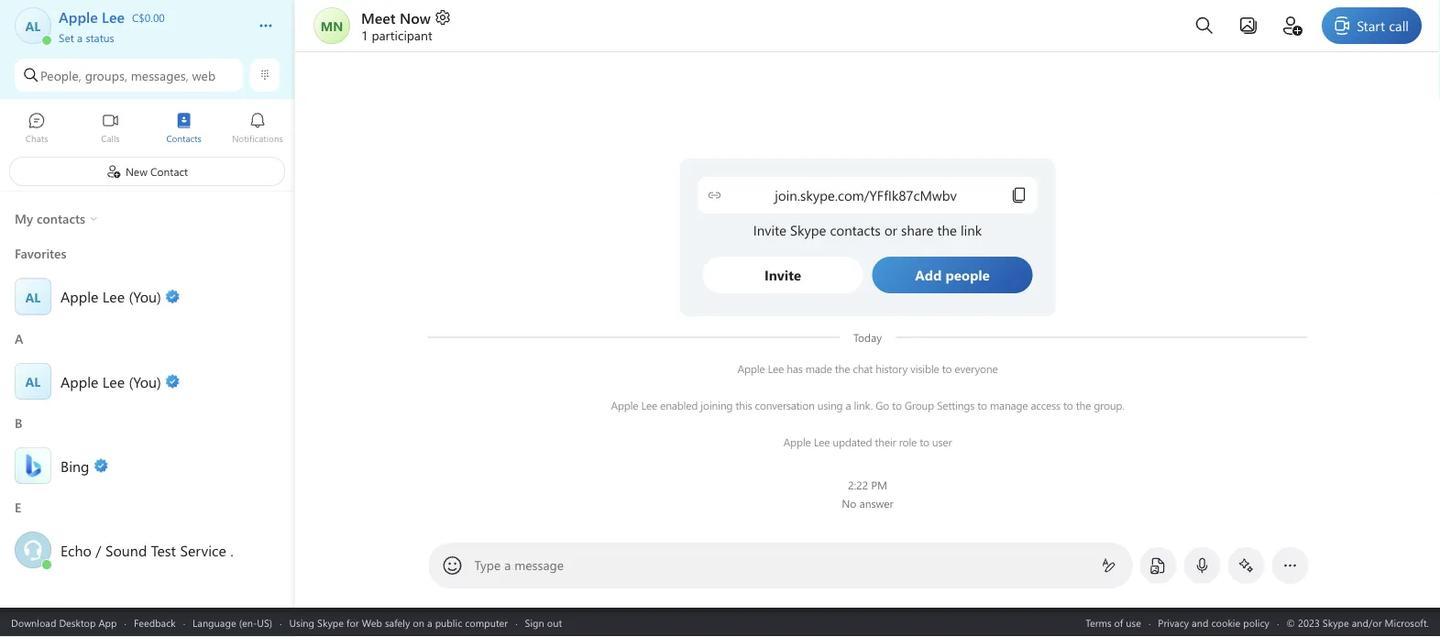 Task type: describe. For each thing, give the bounding box(es) containing it.
meet
[[361, 7, 396, 27]]

sign out
[[525, 616, 562, 629]]

(en-
[[239, 616, 257, 629]]

lee inside favorites group
[[102, 286, 125, 306]]

feedback link
[[134, 616, 176, 629]]

policy
[[1243, 616, 1270, 629]]

settings
[[937, 398, 975, 413]]

lee for has made the chat history visible to everyone
[[768, 361, 784, 376]]

desktop
[[59, 616, 96, 629]]

group.
[[1094, 398, 1125, 413]]

lee for updated their role to user
[[814, 435, 830, 449]]

set a status button
[[59, 26, 240, 44]]

language (en-us) link
[[193, 616, 272, 629]]

people, groups, messages, web
[[40, 67, 216, 84]]

set a status
[[59, 30, 114, 44]]

status
[[86, 30, 114, 44]]

cookie
[[1211, 616, 1241, 629]]

sound
[[105, 540, 147, 560]]

out
[[547, 616, 562, 629]]

favorites group
[[0, 239, 294, 324]]

feedback
[[134, 616, 176, 629]]

.
[[230, 540, 233, 560]]

visible
[[910, 361, 939, 376]]

a right type
[[504, 556, 511, 573]]

using
[[289, 616, 315, 629]]

echo / sound test service .
[[61, 540, 233, 560]]

web
[[362, 616, 382, 629]]

web
[[192, 67, 216, 84]]

Type a message text field
[[475, 556, 1087, 575]]

apple lee enabled joining this conversation using a link. go to group settings to manage access to the group.
[[611, 398, 1125, 413]]

apple for enabled joining this conversation using a link. go to group settings to manage access to the group.
[[611, 398, 638, 413]]

of
[[1114, 616, 1123, 629]]

type a message
[[474, 556, 564, 573]]

lee inside "a" group
[[102, 371, 125, 391]]

echo
[[61, 540, 92, 560]]

using skype for web safely on a public computer link
[[289, 616, 508, 629]]

terms
[[1086, 616, 1112, 629]]

to right visible
[[942, 361, 952, 376]]

terms of use link
[[1086, 616, 1141, 629]]

service
[[180, 540, 226, 560]]

message
[[514, 556, 564, 573]]

public
[[435, 616, 462, 629]]

access
[[1031, 398, 1061, 413]]

(you) for favorites group
[[129, 286, 161, 306]]

set
[[59, 30, 74, 44]]

for
[[346, 616, 359, 629]]

bing
[[61, 456, 89, 475]]

go
[[876, 398, 889, 413]]

using
[[818, 398, 843, 413]]

using skype for web safely on a public computer
[[289, 616, 508, 629]]

language (en-us)
[[193, 616, 272, 629]]



Task type: vqa. For each thing, say whether or not it's contained in the screenshot.
ECHO on the left
yes



Task type: locate. For each thing, give the bounding box(es) containing it.
to right access
[[1063, 398, 1073, 413]]

app
[[99, 616, 117, 629]]

(you) inside "a" group
[[129, 371, 161, 391]]

(you) inside favorites group
[[129, 286, 161, 306]]

(you) up "a" group
[[129, 286, 161, 306]]

apple lee (you) for "a" group
[[61, 371, 161, 391]]

and
[[1192, 616, 1209, 629]]

(you) up b group
[[129, 371, 161, 391]]

updated
[[833, 435, 872, 449]]

to
[[942, 361, 952, 376], [892, 398, 902, 413], [977, 398, 987, 413], [1063, 398, 1073, 413], [920, 435, 929, 449]]

groups,
[[85, 67, 127, 84]]

tab list
[[0, 104, 294, 154]]

1 vertical spatial the
[[1076, 398, 1091, 413]]

apple lee (you)
[[61, 286, 161, 306], [61, 371, 161, 391]]

1 vertical spatial (you)
[[129, 371, 161, 391]]

lee up "a" group
[[102, 286, 125, 306]]

apple lee (you) for favorites group
[[61, 286, 161, 306]]

this
[[736, 398, 752, 413]]

a group
[[0, 324, 294, 408]]

0 vertical spatial (you)
[[129, 286, 161, 306]]

apple inside favorites group
[[61, 286, 98, 306]]

history
[[876, 361, 908, 376]]

terms of use
[[1086, 616, 1141, 629]]

0 horizontal spatial the
[[835, 361, 850, 376]]

a right the set on the top left of the page
[[77, 30, 83, 44]]

group
[[905, 398, 934, 413]]

apple lee (you) up "a" group
[[61, 286, 161, 306]]

1 apple lee (you) from the top
[[61, 286, 161, 306]]

lee left has
[[768, 361, 784, 376]]

enabled
[[660, 398, 698, 413]]

privacy and cookie policy
[[1158, 616, 1270, 629]]

computer
[[465, 616, 508, 629]]

skype
[[317, 616, 344, 629]]

use
[[1126, 616, 1141, 629]]

manage
[[990, 398, 1028, 413]]

the left chat
[[835, 361, 850, 376]]

chat
[[853, 361, 873, 376]]

apple lee (you) inside favorites group
[[61, 286, 161, 306]]

test
[[151, 540, 176, 560]]

lee up b group
[[102, 371, 125, 391]]

lee
[[102, 286, 125, 306], [768, 361, 784, 376], [102, 371, 125, 391], [641, 398, 657, 413], [814, 435, 830, 449]]

apple for has made the chat history visible to everyone
[[737, 361, 765, 376]]

apple for updated their role to user
[[783, 435, 811, 449]]

us)
[[257, 616, 272, 629]]

1 horizontal spatial the
[[1076, 398, 1091, 413]]

meet now button
[[361, 7, 452, 27]]

(you)
[[129, 286, 161, 306], [129, 371, 161, 391]]

meet now
[[361, 7, 431, 27]]

download desktop app link
[[11, 616, 117, 629]]

apple lee (you) inside "a" group
[[61, 371, 161, 391]]

lee for enabled joining this conversation using a link. go to group settings to manage access to the group.
[[641, 398, 657, 413]]

their
[[875, 435, 896, 449]]

to right role
[[920, 435, 929, 449]]

conversation
[[755, 398, 815, 413]]

people, groups, messages, web button
[[15, 59, 243, 92]]

a inside 'set a status' button
[[77, 30, 83, 44]]

joining
[[701, 398, 733, 413]]

apple
[[61, 286, 98, 306], [737, 361, 765, 376], [61, 371, 98, 391], [611, 398, 638, 413], [783, 435, 811, 449]]

sign out link
[[525, 616, 562, 629]]

e group
[[0, 493, 294, 577]]

a left link.
[[846, 398, 851, 413]]

user
[[932, 435, 952, 449]]

on
[[413, 616, 425, 629]]

/
[[96, 540, 101, 560]]

to right settings
[[977, 398, 987, 413]]

the left group.
[[1076, 398, 1091, 413]]

language
[[193, 616, 236, 629]]

role
[[899, 435, 917, 449]]

apple inside "a" group
[[61, 371, 98, 391]]

made
[[806, 361, 832, 376]]

(you) for "a" group
[[129, 371, 161, 391]]

people,
[[40, 67, 81, 84]]

a
[[77, 30, 83, 44], [846, 398, 851, 413], [504, 556, 511, 573], [427, 616, 432, 629]]

download
[[11, 616, 56, 629]]

sign
[[525, 616, 544, 629]]

1 vertical spatial apple lee (you)
[[61, 371, 161, 391]]

lee left updated
[[814, 435, 830, 449]]

1 (you) from the top
[[129, 286, 161, 306]]

apple lee updated their role to user
[[783, 435, 952, 449]]

now
[[400, 7, 431, 27]]

to right the go
[[892, 398, 902, 413]]

2 apple lee (you) from the top
[[61, 371, 161, 391]]

messages,
[[131, 67, 189, 84]]

privacy
[[1158, 616, 1189, 629]]

download desktop app
[[11, 616, 117, 629]]

0 vertical spatial apple lee (you)
[[61, 286, 161, 306]]

has
[[787, 361, 803, 376]]

2 (you) from the top
[[129, 371, 161, 391]]

the
[[835, 361, 850, 376], [1076, 398, 1091, 413]]

a right on
[[427, 616, 432, 629]]

privacy and cookie policy link
[[1158, 616, 1270, 629]]

safely
[[385, 616, 410, 629]]

link.
[[854, 398, 873, 413]]

everyone
[[955, 361, 998, 376]]

apple lee has made the chat history visible to everyone
[[737, 361, 998, 376]]

lee left enabled
[[641, 398, 657, 413]]

apple lee (you) up b group
[[61, 371, 161, 391]]

b group
[[0, 408, 294, 493]]

type
[[474, 556, 501, 573]]

0 vertical spatial the
[[835, 361, 850, 376]]



